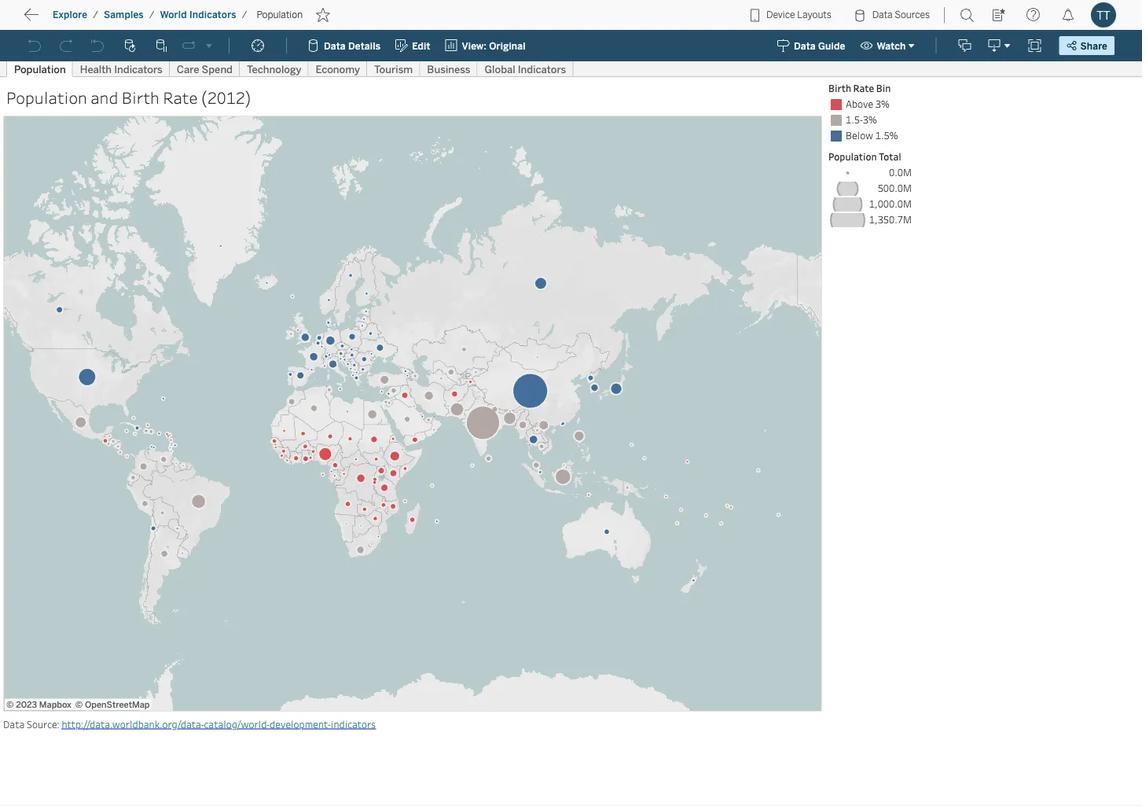 Task type: locate. For each thing, give the bounding box(es) containing it.
/ right indicators
[[242, 9, 247, 20]]

content
[[86, 12, 135, 27]]

/ left the world
[[149, 9, 155, 20]]

skip
[[41, 12, 68, 27]]

/
[[93, 9, 98, 20], [149, 9, 155, 20], [242, 9, 247, 20]]

world indicators link
[[159, 8, 237, 21]]

0 horizontal spatial /
[[93, 9, 98, 20]]

population
[[257, 9, 303, 20]]

explore / samples / world indicators /
[[53, 9, 247, 20]]

1 horizontal spatial /
[[149, 9, 155, 20]]

2 horizontal spatial /
[[242, 9, 247, 20]]

explore
[[53, 9, 87, 20]]

to
[[71, 12, 83, 27]]

/ right "to"
[[93, 9, 98, 20]]



Task type: vqa. For each thing, say whether or not it's contained in the screenshot.
the 5111 rows by 1 column
no



Task type: describe. For each thing, give the bounding box(es) containing it.
samples link
[[103, 8, 144, 21]]

3 / from the left
[[242, 9, 247, 20]]

samples
[[104, 9, 144, 20]]

indicators
[[189, 9, 236, 20]]

population element
[[252, 9, 308, 20]]

1 / from the left
[[93, 9, 98, 20]]

skip to content link
[[38, 9, 160, 30]]

2 / from the left
[[149, 9, 155, 20]]

world
[[160, 9, 187, 20]]

explore link
[[52, 8, 88, 21]]

skip to content
[[41, 12, 135, 27]]



